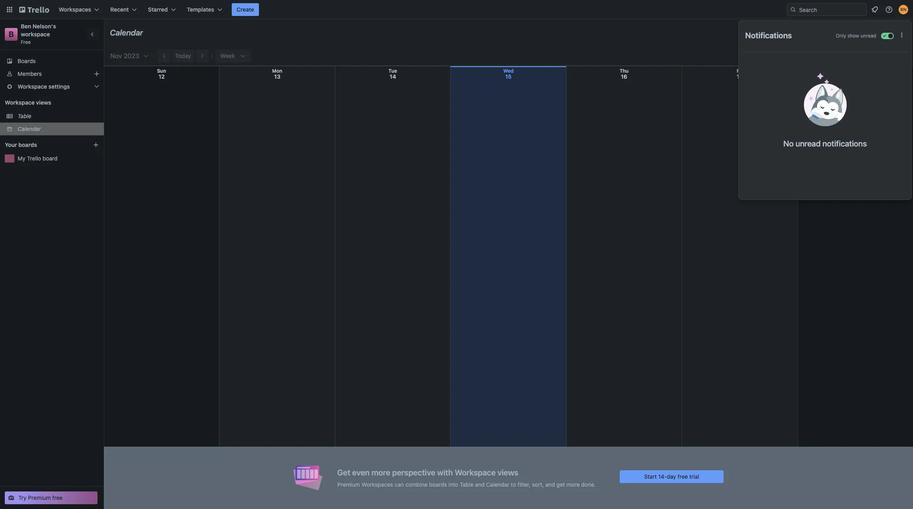 Task type: vqa. For each thing, say whether or not it's contained in the screenshot.
J
no



Task type: locate. For each thing, give the bounding box(es) containing it.
0 horizontal spatial more
[[372, 468, 390, 478]]

and
[[475, 482, 485, 488], [546, 482, 555, 488]]

1 vertical spatial views
[[498, 468, 519, 478]]

0 horizontal spatial calendar
[[18, 126, 41, 132]]

0 horizontal spatial table
[[18, 113, 31, 120]]

1 vertical spatial calendar
[[18, 126, 41, 132]]

open information menu image
[[885, 6, 893, 14]]

14-
[[658, 474, 667, 480]]

0 vertical spatial unread
[[861, 33, 877, 39]]

calendar up your boards
[[18, 126, 41, 132]]

views
[[36, 99, 51, 106], [498, 468, 519, 478]]

try premium free
[[18, 495, 63, 502]]

premium down get
[[337, 482, 360, 488]]

create button
[[232, 3, 259, 16]]

13
[[274, 73, 281, 80]]

0 vertical spatial workspace
[[18, 83, 47, 90]]

2 horizontal spatial calendar
[[486, 482, 510, 488]]

calendar left to
[[486, 482, 510, 488]]

workspaces up 'workspace navigation collapse icon'
[[59, 6, 91, 13]]

nov 2023
[[110, 52, 139, 60]]

table right into
[[460, 482, 474, 488]]

perspective
[[392, 468, 436, 478]]

calendar
[[110, 28, 143, 37], [18, 126, 41, 132], [486, 482, 510, 488]]

more right the get
[[567, 482, 580, 488]]

into
[[449, 482, 458, 488]]

boards
[[18, 58, 36, 64]]

unread right show
[[861, 33, 877, 39]]

workspaces down even on the left bottom of the page
[[362, 482, 393, 488]]

0 horizontal spatial views
[[36, 99, 51, 106]]

wed
[[503, 68, 514, 74]]

1 vertical spatial workspace
[[5, 99, 35, 106]]

start
[[644, 474, 657, 480]]

1 horizontal spatial premium
[[337, 482, 360, 488]]

0 vertical spatial workspaces
[[59, 6, 91, 13]]

my trello board
[[18, 155, 58, 162]]

views down workspace settings
[[36, 99, 51, 106]]

2 vertical spatial workspace
[[455, 468, 496, 478]]

1 vertical spatial workspaces
[[362, 482, 393, 488]]

back to home image
[[19, 3, 49, 16]]

free right "day" at the right bottom
[[678, 474, 688, 480]]

1 vertical spatial more
[[567, 482, 580, 488]]

free
[[678, 474, 688, 480], [52, 495, 63, 502]]

0 horizontal spatial boards
[[18, 142, 37, 148]]

start 14-day free trial
[[644, 474, 699, 480]]

notifications
[[746, 31, 792, 40]]

more
[[372, 468, 390, 478], [567, 482, 580, 488]]

b
[[9, 30, 14, 39]]

combine
[[406, 482, 428, 488]]

1 horizontal spatial free
[[678, 474, 688, 480]]

premium
[[337, 482, 360, 488], [28, 495, 51, 502]]

1 horizontal spatial and
[[546, 482, 555, 488]]

1 horizontal spatial boards
[[429, 482, 447, 488]]

my
[[18, 155, 25, 162]]

workspace up into
[[455, 468, 496, 478]]

1 vertical spatial boards
[[429, 482, 447, 488]]

calendar inside the get even more perspective with workspace views premium workspaces can combine boards into table and calendar to filter, sort, and get more done.
[[486, 482, 510, 488]]

0 vertical spatial views
[[36, 99, 51, 106]]

0 horizontal spatial free
[[52, 495, 63, 502]]

table
[[18, 113, 31, 120], [460, 482, 474, 488]]

Calendar text field
[[110, 25, 143, 40]]

workspace down workspace settings
[[5, 99, 35, 106]]

boards up my
[[18, 142, 37, 148]]

0 horizontal spatial workspaces
[[59, 6, 91, 13]]

search image
[[790, 6, 797, 13]]

ben nelson's workspace link
[[21, 23, 57, 38]]

workspace settings button
[[0, 80, 104, 93]]

get
[[557, 482, 565, 488]]

1 horizontal spatial views
[[498, 468, 519, 478]]

0 horizontal spatial and
[[475, 482, 485, 488]]

members link
[[0, 68, 104, 80]]

1 vertical spatial free
[[52, 495, 63, 502]]

try premium free button
[[5, 492, 98, 505]]

0 vertical spatial premium
[[337, 482, 360, 488]]

free
[[21, 39, 31, 45]]

workspace settings
[[18, 83, 70, 90]]

2 and from the left
[[546, 482, 555, 488]]

templates button
[[182, 3, 227, 16]]

workspace down members
[[18, 83, 47, 90]]

calendar down recent dropdown button
[[110, 28, 143, 37]]

1 horizontal spatial workspaces
[[362, 482, 393, 488]]

17
[[737, 73, 743, 80]]

unread
[[861, 33, 877, 39], [796, 139, 821, 148]]

workspace navigation collapse icon image
[[87, 29, 98, 40]]

1 horizontal spatial unread
[[861, 33, 877, 39]]

taco image
[[804, 73, 847, 126]]

2 vertical spatial calendar
[[486, 482, 510, 488]]

1 horizontal spatial table
[[460, 482, 474, 488]]

workspace inside popup button
[[18, 83, 47, 90]]

workspaces
[[59, 6, 91, 13], [362, 482, 393, 488]]

0 horizontal spatial unread
[[796, 139, 821, 148]]

done.
[[581, 482, 596, 488]]

unread right no
[[796, 139, 821, 148]]

filter,
[[518, 482, 531, 488]]

workspace
[[21, 31, 50, 38]]

ben nelson's workspace free
[[21, 23, 57, 45]]

your
[[5, 142, 17, 148]]

0 vertical spatial calendar
[[110, 28, 143, 37]]

templates
[[187, 6, 214, 13]]

week
[[220, 52, 235, 59]]

workspace
[[18, 83, 47, 90], [5, 99, 35, 106], [455, 468, 496, 478]]

fri
[[737, 68, 743, 74]]

workspaces inside the get even more perspective with workspace views premium workspaces can combine boards into table and calendar to filter, sort, and get more done.
[[362, 482, 393, 488]]

table down workspace views
[[18, 113, 31, 120]]

16
[[621, 73, 628, 80]]

and left the get
[[546, 482, 555, 488]]

show
[[848, 33, 860, 39]]

0 horizontal spatial premium
[[28, 495, 51, 502]]

0 vertical spatial boards
[[18, 142, 37, 148]]

boards down with
[[429, 482, 447, 488]]

nov 2023 button
[[107, 50, 149, 62]]

more right even on the left bottom of the page
[[372, 468, 390, 478]]

premium right try
[[28, 495, 51, 502]]

even
[[352, 468, 370, 478]]

0 vertical spatial table
[[18, 113, 31, 120]]

and right into
[[475, 482, 485, 488]]

1 vertical spatial table
[[460, 482, 474, 488]]

get
[[337, 468, 350, 478]]

1 and from the left
[[475, 482, 485, 488]]

free right try
[[52, 495, 63, 502]]

1 horizontal spatial calendar
[[110, 28, 143, 37]]

views up to
[[498, 468, 519, 478]]

boards
[[18, 142, 37, 148], [429, 482, 447, 488]]

0 vertical spatial free
[[678, 474, 688, 480]]

workspace for workspace settings
[[18, 83, 47, 90]]

boards inside the get even more perspective with workspace views premium workspaces can combine boards into table and calendar to filter, sort, and get more done.
[[429, 482, 447, 488]]

add board image
[[93, 142, 99, 148]]

ben nelson (bennelson96) image
[[899, 5, 909, 14]]

workspace for workspace views
[[5, 99, 35, 106]]

no
[[784, 139, 794, 148]]

1 vertical spatial premium
[[28, 495, 51, 502]]



Task type: describe. For each thing, give the bounding box(es) containing it.
boards inside your boards with 1 items element
[[18, 142, 37, 148]]

only
[[836, 33, 846, 39]]

nov
[[110, 52, 122, 60]]

to
[[511, 482, 516, 488]]

your boards
[[5, 142, 37, 148]]

only show unread
[[836, 33, 877, 39]]

members
[[18, 70, 42, 77]]

table inside the get even more perspective with workspace views premium workspaces can combine boards into table and calendar to filter, sort, and get more done.
[[460, 482, 474, 488]]

workspace inside the get even more perspective with workspace views premium workspaces can combine boards into table and calendar to filter, sort, and get more done.
[[455, 468, 496, 478]]

nelson's
[[33, 23, 56, 30]]

14
[[390, 73, 396, 80]]

recent button
[[106, 3, 142, 16]]

get even more perspective with workspace views premium workspaces can combine boards into table and calendar to filter, sort, and get more done.
[[337, 468, 596, 488]]

today button
[[172, 50, 194, 62]]

recent
[[110, 6, 129, 13]]

0 vertical spatial more
[[372, 468, 390, 478]]

start 14-day free trial link
[[620, 471, 724, 484]]

thu
[[620, 68, 629, 74]]

notifications
[[823, 139, 867, 148]]

starred
[[148, 6, 168, 13]]

trello
[[27, 155, 41, 162]]

1 horizontal spatial more
[[567, 482, 580, 488]]

my trello board link
[[18, 155, 99, 163]]

workspaces button
[[54, 3, 104, 16]]

premium inside the get even more perspective with workspace views premium workspaces can combine boards into table and calendar to filter, sort, and get more done.
[[337, 482, 360, 488]]

filters
[[887, 29, 903, 36]]

2023
[[124, 52, 139, 60]]

tue
[[389, 68, 397, 74]]

views inside the get even more perspective with workspace views premium workspaces can combine boards into table and calendar to filter, sort, and get more done.
[[498, 468, 519, 478]]

filters button
[[875, 26, 906, 39]]

settings
[[48, 83, 70, 90]]

sort,
[[532, 482, 544, 488]]

table inside "link"
[[18, 113, 31, 120]]

1 vertical spatial unread
[[796, 139, 821, 148]]

board
[[43, 155, 58, 162]]

create
[[237, 6, 254, 13]]

boards link
[[0, 55, 104, 68]]

ben
[[21, 23, 31, 30]]

free inside start 14-day free trial link
[[678, 474, 688, 480]]

sun
[[157, 68, 166, 74]]

calendar link
[[18, 125, 99, 133]]

free inside try premium free button
[[52, 495, 63, 502]]

workspace views
[[5, 99, 51, 106]]

day
[[667, 474, 676, 480]]

15
[[506, 73, 512, 80]]

with
[[437, 468, 453, 478]]

b link
[[5, 28, 18, 41]]

table link
[[18, 112, 99, 120]]

can
[[395, 482, 404, 488]]

primary element
[[0, 0, 913, 19]]

today
[[175, 52, 191, 59]]

your boards with 1 items element
[[5, 140, 81, 150]]

no unread notifications
[[784, 139, 867, 148]]

trial
[[690, 474, 699, 480]]

week button
[[216, 50, 251, 62]]

starred button
[[143, 3, 181, 16]]

premium inside try premium free button
[[28, 495, 51, 502]]

mon
[[272, 68, 282, 74]]

0 notifications image
[[870, 5, 880, 14]]

12
[[159, 73, 165, 80]]

try
[[18, 495, 27, 502]]

Search field
[[797, 4, 867, 16]]

workspaces inside dropdown button
[[59, 6, 91, 13]]



